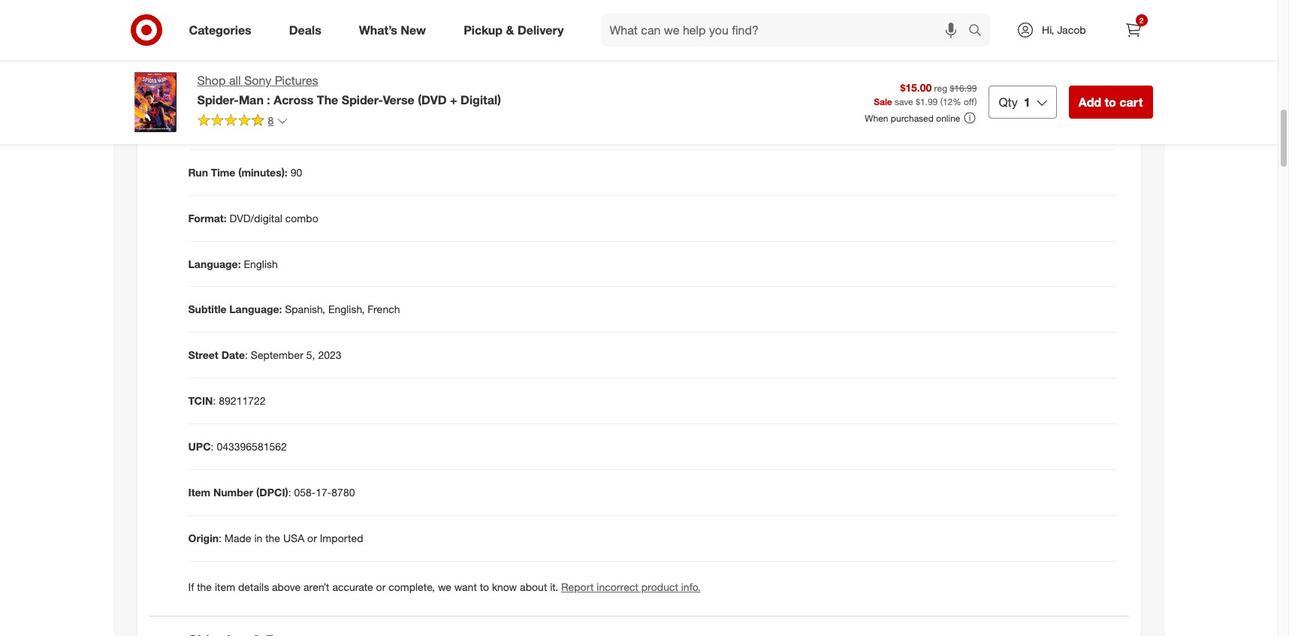 Task type: locate. For each thing, give the bounding box(es) containing it.
2 movie from the top
[[188, 74, 218, 87]]

off
[[964, 97, 975, 108]]

we
[[438, 581, 452, 594]]

to right 'want'
[[480, 581, 489, 594]]

17-
[[316, 487, 332, 499]]

categories link
[[176, 14, 270, 47]]

1 vertical spatial the
[[197, 581, 212, 594]]

time
[[211, 166, 236, 179]]

run time (minutes): 90
[[188, 166, 302, 179]]

$16.99
[[950, 82, 977, 94]]

genre: action/adventure
[[188, 120, 306, 133]]

: right 'man' on the top of page
[[267, 92, 270, 107]]

0 horizontal spatial to
[[480, 581, 489, 594]]

deals link
[[276, 14, 340, 47]]

complete,
[[389, 581, 435, 594]]

: left 043396581562
[[211, 441, 214, 454]]

pg
[[293, 28, 306, 41]]

(dvd
[[418, 92, 447, 107]]

french
[[368, 303, 400, 316]]

pictures
[[275, 73, 318, 88]]

movie
[[188, 28, 218, 41], [188, 74, 218, 87]]

when purchased online
[[865, 112, 961, 124]]

aren't
[[304, 581, 330, 594]]

1 movie from the top
[[188, 28, 218, 41]]

subtitle language: spanish, english, french
[[188, 303, 400, 316]]

$
[[916, 97, 921, 108]]

movie left all
[[188, 74, 218, 87]]

rating:
[[254, 28, 290, 41]]

spider- down "shop"
[[197, 92, 239, 107]]

(dpci)
[[256, 487, 288, 499]]

to
[[1105, 95, 1117, 110], [480, 581, 489, 594]]

details
[[238, 581, 269, 594]]

origin
[[188, 532, 219, 545]]

if
[[188, 581, 194, 594]]

0 vertical spatial movie
[[188, 28, 218, 41]]

0 horizontal spatial or
[[307, 532, 317, 545]]

spider- right the at left top
[[342, 92, 383, 107]]

in
[[254, 532, 263, 545]]

dvd/digital
[[230, 212, 282, 224]]

report
[[562, 581, 594, 594]]

0 vertical spatial to
[[1105, 95, 1117, 110]]

spe
[[259, 74, 279, 87]]

search
[[962, 24, 998, 39]]

or right usa
[[307, 532, 317, 545]]

2023
[[318, 349, 342, 362]]

want
[[455, 581, 477, 594]]

the right 'in'
[[265, 532, 280, 545]]

movie studio: spe
[[188, 74, 279, 87]]

language: english
[[188, 257, 278, 270]]

1 horizontal spatial the
[[265, 532, 280, 545]]

format:
[[188, 212, 227, 224]]

across
[[274, 92, 314, 107]]

sale
[[874, 97, 893, 108]]

man
[[239, 92, 264, 107]]

language:
[[188, 257, 241, 270], [229, 303, 282, 316]]

number
[[213, 487, 253, 499]]

What can we help you find? suggestions appear below search field
[[601, 14, 973, 47]]

the
[[317, 92, 338, 107]]

&
[[506, 22, 514, 37]]

the right if
[[197, 581, 212, 594]]

1 horizontal spatial spider-
[[342, 92, 383, 107]]

or right the accurate
[[376, 581, 386, 594]]

origin : made in the usa or imported
[[188, 532, 363, 545]]

0 vertical spatial or
[[307, 532, 317, 545]]

purchased
[[891, 112, 934, 124]]

%
[[953, 97, 962, 108]]

: left made
[[219, 532, 222, 545]]

0 horizontal spatial spider-
[[197, 92, 239, 107]]

report incorrect product info. button
[[562, 581, 701, 596]]

accurate
[[333, 581, 373, 594]]

movie left mpaa
[[188, 28, 218, 41]]

above
[[272, 581, 301, 594]]

spider-
[[197, 92, 239, 107], [342, 92, 383, 107]]

add to cart button
[[1069, 86, 1153, 119]]

combo
[[285, 212, 318, 224]]

item
[[188, 487, 211, 499]]

add to cart
[[1079, 95, 1144, 110]]

1 horizontal spatial to
[[1105, 95, 1117, 110]]

sony
[[244, 73, 271, 88]]

what's new link
[[346, 14, 445, 47]]

item
[[215, 581, 235, 594]]

89211722
[[219, 395, 266, 408]]

image of spider-man : across the spider-verse (dvd + digital) image
[[125, 72, 185, 132]]

language: left english
[[188, 257, 241, 270]]

incorrect
[[597, 581, 639, 594]]

(minutes):
[[238, 166, 288, 179]]

to right "add"
[[1105, 95, 1117, 110]]

: left 89211722
[[213, 395, 216, 408]]

1 vertical spatial movie
[[188, 74, 218, 87]]

1 horizontal spatial or
[[376, 581, 386, 594]]

0 vertical spatial language:
[[188, 257, 241, 270]]

language: down english
[[229, 303, 282, 316]]



Task type: describe. For each thing, give the bounding box(es) containing it.
movie for movie studio: spe
[[188, 74, 218, 87]]

1 vertical spatial or
[[376, 581, 386, 594]]

1 vertical spatial language:
[[229, 303, 282, 316]]

if the item details above aren't accurate or complete, we want to know about it. report incorrect product info.
[[188, 581, 701, 594]]

verse
[[383, 92, 415, 107]]

info.
[[682, 581, 701, 594]]

deals
[[289, 22, 322, 37]]

subtitle
[[188, 303, 227, 316]]

1
[[1024, 95, 1031, 110]]

save
[[895, 97, 914, 108]]

street
[[188, 349, 219, 362]]

tcin
[[188, 395, 213, 408]]

to inside add to cart button
[[1105, 95, 1117, 110]]

product
[[642, 581, 679, 594]]

made
[[225, 532, 251, 545]]

online
[[937, 112, 961, 124]]

: left september
[[245, 349, 248, 362]]

genre:
[[188, 120, 222, 133]]

digital)
[[461, 92, 501, 107]]

movie mpaa rating: pg
[[188, 28, 306, 41]]

qty
[[999, 95, 1018, 110]]

what's new
[[359, 22, 426, 37]]

qty 1
[[999, 95, 1031, 110]]

know
[[492, 581, 517, 594]]

058-
[[294, 487, 316, 499]]

upc : 043396581562
[[188, 441, 287, 454]]

hi,
[[1043, 23, 1055, 36]]

mpaa
[[221, 28, 251, 41]]

format: dvd/digital combo
[[188, 212, 318, 224]]

delivery
[[518, 22, 564, 37]]

$15.00
[[901, 81, 932, 94]]

about
[[520, 581, 547, 594]]

2 spider- from the left
[[342, 92, 383, 107]]

imported
[[320, 532, 363, 545]]

english
[[244, 257, 278, 270]]

street date : september 5, 2023
[[188, 349, 342, 362]]

tcin : 89211722
[[188, 395, 266, 408]]

0 horizontal spatial the
[[197, 581, 212, 594]]

september
[[251, 349, 304, 362]]

upc
[[188, 441, 211, 454]]

+
[[450, 92, 457, 107]]

hi, jacob
[[1043, 23, 1086, 36]]

spanish,
[[285, 303, 325, 316]]

: left 058-
[[288, 487, 291, 499]]

shop all sony pictures spider-man : across the spider-verse (dvd + digital)
[[197, 73, 501, 107]]

pickup
[[464, 22, 503, 37]]

when
[[865, 112, 889, 124]]

8780
[[332, 487, 355, 499]]

all
[[229, 73, 241, 88]]

new
[[401, 22, 426, 37]]

movie for movie mpaa rating: pg
[[188, 28, 218, 41]]

usa
[[283, 532, 305, 545]]

search button
[[962, 14, 998, 50]]

date
[[221, 349, 245, 362]]

12
[[943, 97, 953, 108]]

run
[[188, 166, 208, 179]]

1 vertical spatial to
[[480, 581, 489, 594]]

reg
[[935, 82, 948, 94]]

shop
[[197, 73, 226, 88]]

pickup & delivery
[[464, 22, 564, 37]]

cart
[[1120, 95, 1144, 110]]

0 vertical spatial the
[[265, 532, 280, 545]]

what's
[[359, 22, 398, 37]]

043396581562
[[217, 441, 287, 454]]

pickup & delivery link
[[451, 14, 583, 47]]

categories
[[189, 22, 252, 37]]

)
[[975, 97, 977, 108]]

jacob
[[1058, 23, 1086, 36]]

(
[[941, 97, 943, 108]]

item number (dpci) : 058-17-8780
[[188, 487, 355, 499]]

2
[[1140, 16, 1144, 25]]

8
[[268, 114, 274, 127]]

1 spider- from the left
[[197, 92, 239, 107]]

add
[[1079, 95, 1102, 110]]

90
[[291, 166, 302, 179]]

$15.00 reg $16.99 sale save $ 1.99 ( 12 % off )
[[874, 81, 977, 108]]

english,
[[328, 303, 365, 316]]

: inside shop all sony pictures spider-man : across the spider-verse (dvd + digital)
[[267, 92, 270, 107]]

studio:
[[221, 74, 256, 87]]



Task type: vqa. For each thing, say whether or not it's contained in the screenshot.
the topmost below.
no



